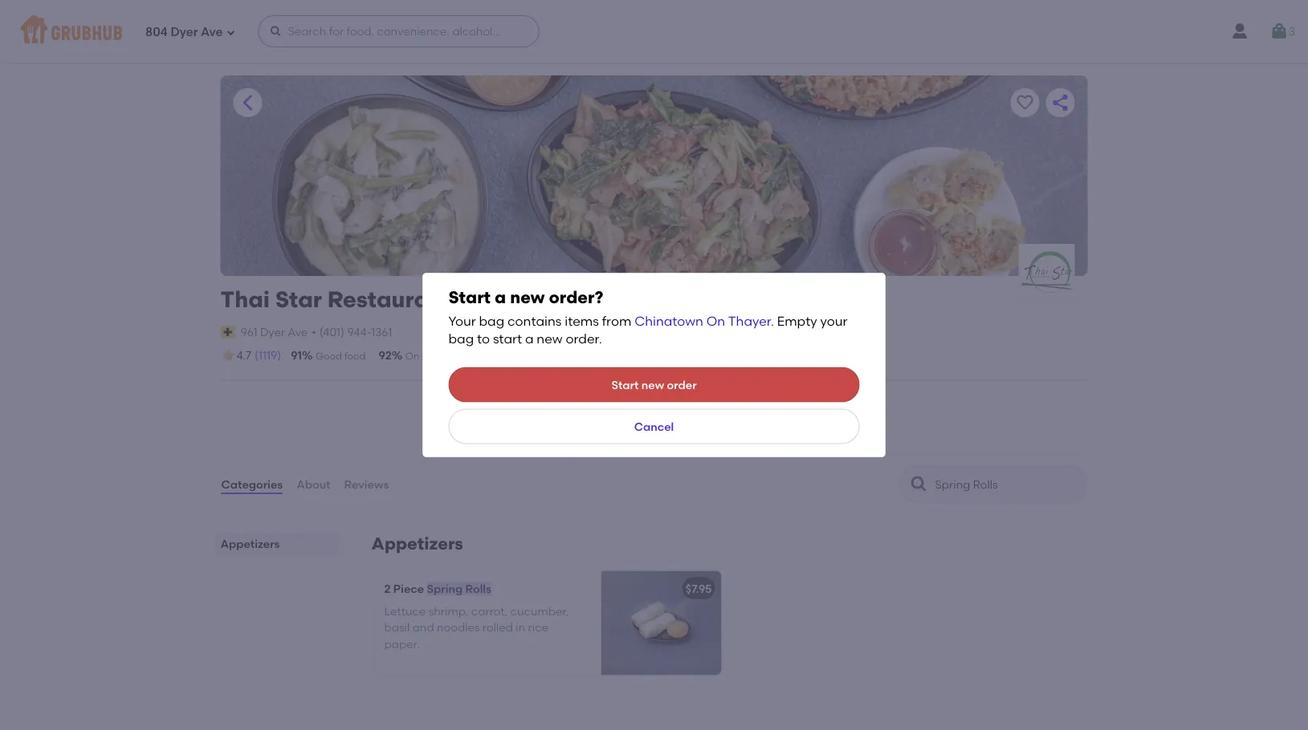 Task type: describe. For each thing, give the bounding box(es) containing it.
thai star restaurant logo image
[[1019, 244, 1075, 300]]

at
[[680, 401, 692, 415]]

dyer for 961
[[260, 325, 285, 339]]

noodles
[[437, 621, 480, 635]]

empty
[[777, 313, 817, 329]]

2 piece spring rolls image
[[601, 572, 722, 676]]

start for start new order
[[612, 378, 639, 392]]

961 dyer ave
[[241, 325, 308, 339]]

961
[[241, 325, 258, 339]]

804 dyer ave
[[145, 25, 223, 39]]

lettuce
[[384, 605, 426, 619]]

piece
[[393, 582, 424, 596]]

save this restaurant button
[[1011, 88, 1040, 117]]

you've
[[549, 401, 585, 415]]

new inside button
[[642, 378, 664, 392]]

3 button
[[1270, 17, 1296, 46]]

looks
[[493, 401, 525, 415]]

order.
[[566, 331, 602, 347]]

3
[[1289, 24, 1296, 38]]

ave for 961 dyer ave
[[288, 325, 308, 339]]

thai
[[220, 286, 270, 313]]

0 vertical spatial new
[[510, 287, 545, 308]]

$1.49
[[492, 430, 517, 444]]

paper.
[[384, 638, 420, 651]]

an
[[630, 401, 645, 415]]

ave for 804 dyer ave
[[201, 25, 223, 39]]

lettuce shrimp, carrot, cucumber, basil and noodles rolled in rice paper.
[[384, 605, 569, 651]]

944-
[[347, 325, 371, 339]]

start for start a new order?
[[449, 287, 491, 308]]

caret left icon image
[[238, 93, 257, 112]]

order?
[[549, 287, 604, 308]]

about
[[297, 478, 331, 492]]

your
[[821, 313, 848, 329]]

cancel button
[[449, 409, 860, 445]]

on time delivery
[[405, 351, 481, 362]]

star icon image
[[220, 348, 237, 364]]

rolled
[[483, 621, 513, 635]]

cancel
[[634, 420, 674, 434]]

svg image
[[1270, 22, 1289, 41]]

start new order button
[[449, 367, 860, 403]]

$7.95
[[686, 582, 712, 596]]

contains
[[508, 313, 562, 329]]

reviews
[[344, 478, 389, 492]]

rice
[[528, 621, 549, 635]]

different
[[704, 401, 752, 415]]

basil
[[384, 621, 410, 635]]

(401) 944-1361 button
[[320, 324, 392, 341]]

about button
[[296, 456, 331, 514]]

to
[[477, 331, 490, 347]]

rolls
[[465, 582, 491, 596]]

from
[[602, 313, 632, 329]]

in
[[516, 621, 525, 635]]

your
[[449, 313, 476, 329]]

(1119)
[[255, 349, 281, 363]]

961 dyer ave button
[[240, 323, 309, 341]]

4.7
[[237, 349, 251, 363]]

0 horizontal spatial svg image
[[226, 28, 236, 37]]

and
[[413, 621, 434, 635]]

start new order
[[612, 378, 697, 392]]

looks like you've started an order at a different restaurant. button
[[492, 391, 816, 426]]

restaurant.
[[754, 401, 815, 415]]

your bag contains items from chinatown on thayer .
[[449, 313, 774, 329]]

0 horizontal spatial on
[[405, 351, 419, 362]]



Task type: locate. For each thing, give the bounding box(es) containing it.
1 horizontal spatial dyer
[[260, 325, 285, 339]]

reviews button
[[343, 456, 390, 514]]

svg image
[[269, 25, 282, 38], [226, 28, 236, 37]]

bag down your
[[449, 331, 474, 347]]

1 horizontal spatial ave
[[288, 325, 308, 339]]

1 vertical spatial ave
[[288, 325, 308, 339]]

1 horizontal spatial start
[[612, 378, 639, 392]]

delivery down to
[[445, 351, 481, 362]]

a up start on the left top of page
[[495, 287, 506, 308]]

bag inside empty your bag to start a new order.
[[449, 331, 474, 347]]

good
[[316, 351, 342, 362]]

order
[[667, 378, 697, 392], [647, 401, 677, 415]]

appetizers
[[371, 534, 463, 554], [220, 538, 280, 551]]

a right at
[[694, 401, 702, 415]]

start
[[493, 331, 522, 347]]

dyer right 961
[[260, 325, 285, 339]]

on left thayer
[[707, 313, 725, 329]]

• (401) 944-1361
[[312, 325, 392, 339]]

on
[[707, 313, 725, 329], [405, 351, 419, 362]]

empty your bag to start a new order.
[[449, 313, 848, 347]]

$1.49 delivery
[[492, 430, 562, 444]]

started
[[587, 401, 628, 415]]

2 vertical spatial new
[[642, 378, 664, 392]]

0 vertical spatial dyer
[[171, 25, 198, 39]]

subscription pass image
[[220, 326, 237, 339]]

1 vertical spatial dyer
[[260, 325, 285, 339]]

•
[[312, 325, 316, 339]]

start up your
[[449, 287, 491, 308]]

1 vertical spatial a
[[525, 331, 534, 347]]

0 vertical spatial start
[[449, 287, 491, 308]]

0 horizontal spatial start
[[449, 287, 491, 308]]

1 vertical spatial new
[[537, 331, 563, 347]]

spring
[[427, 582, 463, 596]]

appetizers tab
[[220, 536, 333, 553]]

good food
[[316, 351, 366, 362]]

a down contains
[[525, 331, 534, 347]]

1 vertical spatial bag
[[449, 331, 474, 347]]

dyer for 804
[[171, 25, 198, 39]]

dyer
[[171, 25, 198, 39], [260, 325, 285, 339]]

0 horizontal spatial ave
[[201, 25, 223, 39]]

items
[[565, 313, 599, 329]]

delivery down like at the bottom of page
[[520, 430, 562, 444]]

search icon image
[[910, 475, 929, 494]]

0 vertical spatial on
[[707, 313, 725, 329]]

categories
[[221, 478, 283, 492]]

new up contains
[[510, 287, 545, 308]]

1 horizontal spatial appetizers
[[371, 534, 463, 554]]

92
[[379, 349, 392, 363]]

1 horizontal spatial on
[[707, 313, 725, 329]]

0 vertical spatial bag
[[479, 313, 505, 329]]

restaurant
[[327, 286, 452, 313]]

order up at
[[667, 378, 697, 392]]

carrot,
[[471, 605, 508, 619]]

1 horizontal spatial bag
[[479, 313, 505, 329]]

appetizers down categories button
[[220, 538, 280, 551]]

1 vertical spatial on
[[405, 351, 419, 362]]

bag up to
[[479, 313, 505, 329]]

2 piece spring rolls
[[384, 582, 491, 596]]

new down contains
[[537, 331, 563, 347]]

1 vertical spatial order
[[647, 401, 677, 415]]

share icon image
[[1051, 93, 1070, 112]]

0 horizontal spatial delivery
[[445, 351, 481, 362]]

0 horizontal spatial a
[[495, 287, 506, 308]]

food
[[344, 351, 366, 362]]

ave
[[201, 25, 223, 39], [288, 325, 308, 339]]

star
[[275, 286, 322, 313]]

bag
[[479, 313, 505, 329], [449, 331, 474, 347]]

on left time
[[405, 351, 419, 362]]

thayer
[[728, 313, 771, 329]]

1361
[[371, 325, 392, 339]]

ave right 804
[[201, 25, 223, 39]]

91
[[291, 349, 302, 363]]

new
[[510, 287, 545, 308], [537, 331, 563, 347], [642, 378, 664, 392]]

2
[[384, 582, 391, 596]]

1 vertical spatial start
[[612, 378, 639, 392]]

dyer right 804
[[171, 25, 198, 39]]

1 horizontal spatial a
[[525, 331, 534, 347]]

order inside button
[[647, 401, 677, 415]]

start inside button
[[612, 378, 639, 392]]

2 vertical spatial a
[[694, 401, 702, 415]]

new up looks like you've started an order at a different restaurant.
[[642, 378, 664, 392]]

0 horizontal spatial dyer
[[171, 25, 198, 39]]

time
[[422, 351, 443, 362]]

cucumber,
[[510, 605, 569, 619]]

dyer inside button
[[260, 325, 285, 339]]

new inside empty your bag to start a new order.
[[537, 331, 563, 347]]

main navigation navigation
[[0, 0, 1308, 63]]

a
[[495, 287, 506, 308], [525, 331, 534, 347], [694, 401, 702, 415]]

save this restaurant image
[[1016, 93, 1035, 112]]

Search Thai Star Restaurant search field
[[934, 478, 1057, 493]]

start up an
[[612, 378, 639, 392]]

like
[[528, 401, 547, 415]]

0 horizontal spatial appetizers
[[220, 538, 280, 551]]

appetizers up piece
[[371, 534, 463, 554]]

0 horizontal spatial bag
[[449, 331, 474, 347]]

a inside empty your bag to start a new order.
[[525, 331, 534, 347]]

delivery
[[445, 351, 481, 362], [520, 430, 562, 444]]

chinatown
[[635, 313, 704, 329]]

shrimp,
[[429, 605, 469, 619]]

1 horizontal spatial svg image
[[269, 25, 282, 38]]

1 horizontal spatial delivery
[[520, 430, 562, 444]]

0 vertical spatial delivery
[[445, 351, 481, 362]]

order up 'cancel'
[[647, 401, 677, 415]]

looks like you've started an order at a different restaurant.
[[493, 401, 815, 415]]

ave inside button
[[288, 325, 308, 339]]

804
[[145, 25, 168, 39]]

(401)
[[320, 325, 345, 339]]

dyer inside main navigation navigation
[[171, 25, 198, 39]]

start
[[449, 287, 491, 308], [612, 378, 639, 392]]

appetizers inside "appetizers" tab
[[220, 538, 280, 551]]

ave left the •
[[288, 325, 308, 339]]

a inside button
[[694, 401, 702, 415]]

0 vertical spatial a
[[495, 287, 506, 308]]

order inside button
[[667, 378, 697, 392]]

start a new order?
[[449, 287, 604, 308]]

1 vertical spatial delivery
[[520, 430, 562, 444]]

0 vertical spatial ave
[[201, 25, 223, 39]]

2 horizontal spatial a
[[694, 401, 702, 415]]

categories button
[[220, 456, 284, 514]]

0 vertical spatial order
[[667, 378, 697, 392]]

thai star restaurant
[[220, 286, 452, 313]]

ave inside main navigation navigation
[[201, 25, 223, 39]]

.
[[771, 313, 774, 329]]



Task type: vqa. For each thing, say whether or not it's contained in the screenshot.
the Profile Link at the left top of page
no



